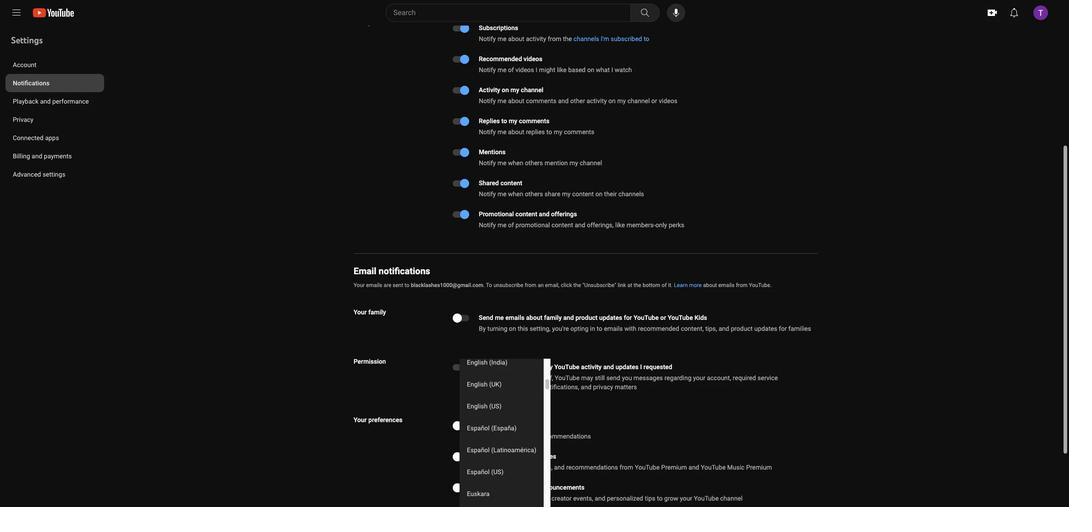 Task type: vqa. For each thing, say whether or not it's contained in the screenshot.
topmost channels
yes



Task type: describe. For each thing, give the bounding box(es) containing it.
their
[[604, 191, 617, 198]]

activity on my channel notify me about comments and other activity on my channel or videos
[[479, 86, 678, 105]]

1 horizontal spatial product
[[576, 314, 598, 322]]

updates inside send me emails about my youtube activity and updates i requested if this setting is turned off, youtube may still send you messages regarding your account, required service announcements, legal notifications, and privacy matters
[[616, 364, 639, 371]]

my inside the 'shared content notify me when others share my content on their channels'
[[562, 191, 571, 198]]

based
[[569, 66, 586, 74]]

playback
[[13, 98, 39, 105]]

(us) for english (us)
[[489, 403, 502, 410]]

(latinoamérica)
[[491, 447, 537, 454]]

creator updates and announcements product announcements, creator events, and personalized tips to grow your youtube channel
[[479, 485, 743, 503]]

this inside send me emails about family and product updates for youtube or youtube kids by turning on this setting, you're opting in to emails with recommended content, tips, and product updates for families
[[518, 325, 528, 333]]

youtube premium updates announcements, updates, and recommendations from youtube premium and youtube music premium
[[479, 453, 772, 472]]

at
[[628, 282, 633, 289]]

notifications
[[379, 266, 430, 277]]

(us) for español (us)
[[491, 469, 504, 476]]

billing and payments
[[13, 153, 72, 160]]

link
[[618, 282, 626, 289]]

i'm
[[601, 35, 609, 43]]

channels inside subscriptions notify me about activity from the channels i'm subscribed to
[[574, 35, 600, 43]]

you
[[622, 375, 632, 382]]

activity inside activity on my channel notify me about comments and other activity on my channel or videos
[[587, 97, 607, 105]]

or inside send me emails about family and product updates for youtube or youtube kids by turning on this setting, you're opting in to emails with recommended content, tips, and product updates for families
[[661, 314, 667, 322]]

and down offerings
[[575, 222, 586, 229]]

recommended
[[638, 325, 680, 333]]

1 horizontal spatial i
[[612, 66, 613, 74]]

product
[[479, 496, 501, 503]]

of inside recommended videos notify me of videos i might like based on what i watch
[[508, 66, 514, 74]]

emails right more at bottom
[[719, 282, 735, 289]]

option inside list box
[[460, 506, 495, 508]]

email,
[[545, 282, 560, 289]]

grow
[[665, 496, 679, 503]]

your inside creator updates and announcements product announcements, creator events, and personalized tips to grow your youtube channel
[[680, 496, 693, 503]]

settings
[[43, 171, 65, 178]]

blacklashes1000@gmail.com
[[411, 282, 484, 289]]

español for español (españa)
[[467, 425, 490, 432]]

general product updates announcements and recommendations
[[479, 422, 591, 441]]

channel inside creator updates and announcements product announcements, creator events, and personalized tips to grow your youtube channel
[[721, 496, 743, 503]]

activity inside send me emails about my youtube activity and updates i requested if this setting is turned off, youtube may still send you messages regarding your account, required service announcements, legal notifications, and privacy matters
[[581, 364, 602, 371]]

an
[[538, 282, 544, 289]]

channels inside the 'shared content notify me when others share my content on their channels'
[[619, 191, 644, 198]]

matters
[[615, 384, 637, 391]]

replies to my comments notify me about replies to my comments
[[479, 117, 595, 136]]

videos inside activity on my channel notify me about comments and other activity on my channel or videos
[[659, 97, 678, 105]]

tips,
[[706, 325, 717, 333]]

others inside the mentions notify me when others mention my channel
[[525, 160, 543, 167]]

send me emails about family and product updates for youtube or youtube kids by turning on this setting, you're opting in to emails with recommended content, tips, and product updates for families
[[479, 314, 812, 333]]

account
[[13, 61, 36, 69]]

announcements, inside creator updates and announcements product announcements, creator events, and personalized tips to grow your youtube channel
[[503, 496, 550, 503]]

send for send me emails about my youtube activity and updates i requested if this setting is turned off, youtube may still send you messages regarding your account, required service announcements, legal notifications, and privacy matters
[[479, 364, 494, 371]]

watch
[[615, 66, 632, 74]]

like inside promotional content and offerings notify me of promotional content and offerings, like members-only perks
[[616, 222, 625, 229]]

like inside recommended videos notify me of videos i might like based on what i watch
[[557, 66, 567, 74]]

2 vertical spatial of
[[662, 282, 667, 289]]

to
[[486, 282, 492, 289]]

more
[[689, 282, 702, 289]]

my inside the mentions notify me when others mention my channel
[[570, 160, 578, 167]]

your emails are sent to blacklashes1000@gmail.com . to unsubscribe from an email, click the "unsubscribe" link at the bottom of it. learn more about emails from youtube.
[[354, 282, 772, 289]]

shared content notify me when others share my content on their channels
[[479, 180, 644, 198]]

to inside subscriptions notify me about activity from the channels i'm subscribed to
[[644, 35, 650, 43]]

subscribed
[[611, 35, 642, 43]]

euskara
[[467, 491, 490, 498]]

content up promotional
[[516, 211, 538, 218]]

emails up turning
[[506, 314, 525, 322]]

regarding
[[665, 375, 692, 382]]

connected
[[13, 134, 44, 142]]

required
[[733, 375, 756, 382]]

Search text field
[[394, 7, 629, 19]]

english (uk)
[[467, 381, 502, 389]]

turned
[[524, 375, 543, 382]]

is
[[518, 375, 523, 382]]

from left youtube.
[[736, 282, 748, 289]]

learn
[[674, 282, 688, 289]]

your preferences for subscriptions notify me about activity from the channels i'm subscribed to
[[354, 19, 403, 26]]

about inside replies to my comments notify me about replies to my comments
[[508, 128, 525, 136]]

send
[[607, 375, 621, 382]]

creator
[[479, 485, 500, 492]]

comments inside activity on my channel notify me about comments and other activity on my channel or videos
[[526, 97, 557, 105]]

from left an
[[525, 282, 537, 289]]

apps
[[45, 134, 59, 142]]

(uk)
[[489, 381, 502, 389]]

service
[[758, 375, 778, 382]]

on right activity
[[502, 86, 509, 94]]

payments
[[44, 153, 72, 160]]

preferences for subscriptions
[[369, 19, 403, 26]]

0 horizontal spatial family
[[369, 309, 386, 316]]

channel down might
[[521, 86, 544, 94]]

mentions
[[479, 149, 506, 156]]

channels i'm subscribed to link
[[574, 34, 650, 43]]

notify inside replies to my comments notify me about replies to my comments
[[479, 128, 496, 136]]

are
[[384, 282, 392, 289]]

english (india)
[[467, 359, 508, 367]]

on down what
[[609, 97, 616, 105]]

general
[[479, 422, 501, 430]]

shared
[[479, 180, 499, 187]]

families
[[789, 325, 812, 333]]

announcements,
[[479, 464, 527, 472]]

events,
[[574, 496, 593, 503]]

updates left families
[[755, 325, 778, 333]]

subscriptions notify me about activity from the channels i'm subscribed to
[[479, 24, 650, 43]]

offerings
[[551, 211, 577, 218]]

youtube inside creator updates and announcements product announcements, creator events, and personalized tips to grow your youtube channel
[[694, 496, 719, 503]]

the inside subscriptions notify me about activity from the channels i'm subscribed to
[[563, 35, 572, 43]]

about right more at bottom
[[703, 282, 717, 289]]

1 horizontal spatial the
[[574, 282, 581, 289]]

still
[[595, 375, 605, 382]]

updates down link
[[599, 314, 623, 322]]

español for español (latinoamérica)
[[467, 447, 490, 454]]

personalized
[[607, 496, 644, 503]]

content down offerings
[[552, 222, 573, 229]]

this inside send me emails about my youtube activity and updates i requested if this setting is turned off, youtube may still send you messages regarding your account, required service announcements, legal notifications, and privacy matters
[[485, 375, 495, 382]]

permission
[[354, 358, 386, 366]]

replies
[[479, 117, 500, 125]]

activity inside subscriptions notify me about activity from the channels i'm subscribed to
[[526, 35, 546, 43]]

and right events, at bottom right
[[595, 496, 606, 503]]

list box containing english (india)
[[460, 129, 544, 508]]

tips
[[645, 496, 656, 503]]

channel down watch on the top of the page
[[628, 97, 650, 105]]

1 your from the top
[[354, 19, 367, 26]]

from inside subscriptions notify me about activity from the channels i'm subscribed to
[[548, 35, 562, 43]]

and right tips,
[[719, 325, 730, 333]]

unsubscribe
[[494, 282, 524, 289]]

notifications,
[[543, 384, 580, 391]]

click
[[561, 282, 572, 289]]

what
[[596, 66, 610, 74]]

emails left with
[[604, 325, 623, 333]]

español (us)
[[467, 469, 504, 476]]

messages
[[634, 375, 663, 382]]

english (us)
[[467, 403, 502, 410]]



Task type: locate. For each thing, give the bounding box(es) containing it.
notify inside promotional content and offerings notify me of promotional content and offerings, like members-only perks
[[479, 222, 496, 229]]

send for send me emails about family and product updates for youtube or youtube kids by turning on this setting, you're opting in to emails with recommended content, tips, and product updates for families
[[479, 314, 494, 322]]

1 your preferences from the top
[[354, 19, 403, 26]]

and left music
[[689, 464, 700, 472]]

None search field
[[369, 4, 662, 22]]

me
[[498, 35, 507, 43], [498, 66, 507, 74], [498, 97, 507, 105], [498, 128, 507, 136], [498, 160, 507, 167], [498, 191, 507, 198], [498, 222, 507, 229], [495, 314, 504, 322], [495, 364, 504, 371]]

0 vertical spatial (us)
[[489, 403, 502, 410]]

from inside youtube premium updates announcements, updates, and recommendations from youtube premium and youtube music premium
[[620, 464, 634, 472]]

1 vertical spatial when
[[508, 191, 524, 198]]

about inside activity on my channel notify me about comments and other activity on my channel or videos
[[508, 97, 525, 105]]

option
[[460, 506, 495, 508]]

the up recommended videos notify me of videos i might like based on what i watch
[[563, 35, 572, 43]]

from up recommended videos notify me of videos i might like based on what i watch
[[548, 35, 562, 43]]

promotional content and offerings notify me of promotional content and offerings, like members-only perks
[[479, 211, 685, 229]]

and up you're
[[564, 314, 574, 322]]

channels left i'm
[[574, 35, 600, 43]]

1 horizontal spatial family
[[544, 314, 562, 322]]

2 horizontal spatial premium
[[747, 464, 772, 472]]

or inside activity on my channel notify me about comments and other activity on my channel or videos
[[652, 97, 658, 105]]

only
[[656, 222, 667, 229]]

and down updates,
[[527, 485, 537, 492]]

me up turning
[[495, 314, 504, 322]]

(us) up creator
[[491, 469, 504, 476]]

recommended
[[479, 55, 522, 63]]

2 vertical spatial videos
[[659, 97, 678, 105]]

product up in
[[576, 314, 598, 322]]

product right tips,
[[731, 325, 753, 333]]

1 vertical spatial activity
[[587, 97, 607, 105]]

0 vertical spatial of
[[508, 66, 514, 74]]

español down the english (us)
[[467, 425, 490, 432]]

comments down other
[[564, 128, 595, 136]]

notify down promotional
[[479, 222, 496, 229]]

3 your from the top
[[354, 309, 367, 316]]

music
[[728, 464, 745, 472]]

activity up 'may'
[[581, 364, 602, 371]]

0 vertical spatial when
[[508, 160, 524, 167]]

español for español (us)
[[467, 469, 490, 476]]

your left the account,
[[693, 375, 706, 382]]

comments up replies to my comments notify me about replies to my comments
[[526, 97, 557, 105]]

1 notify from the top
[[479, 35, 496, 43]]

announcements,
[[479, 384, 526, 391], [503, 496, 550, 503]]

me inside send me emails about my youtube activity and updates i requested if this setting is turned off, youtube may still send you messages regarding your account, required service announcements, legal notifications, and privacy matters
[[495, 364, 504, 371]]

3 english from the top
[[467, 403, 488, 410]]

0 horizontal spatial for
[[624, 314, 632, 322]]

0 vertical spatial english
[[467, 359, 488, 367]]

preferences for general
[[369, 417, 403, 424]]

me inside replies to my comments notify me about replies to my comments
[[498, 128, 507, 136]]

1 vertical spatial channels
[[619, 191, 644, 198]]

subscriptions
[[479, 24, 518, 32]]

updates down announcements,
[[502, 485, 525, 492]]

about inside subscriptions notify me about activity from the channels i'm subscribed to
[[508, 35, 525, 43]]

kids
[[695, 314, 708, 322]]

for up with
[[624, 314, 632, 322]]

notify down mentions
[[479, 160, 496, 167]]

2 horizontal spatial the
[[634, 282, 642, 289]]

when
[[508, 160, 524, 167], [508, 191, 524, 198]]

setting
[[497, 375, 516, 382]]

when left mention
[[508, 160, 524, 167]]

product
[[576, 314, 598, 322], [731, 325, 753, 333], [503, 422, 525, 430]]

others left share
[[525, 191, 543, 198]]

0 horizontal spatial or
[[652, 97, 658, 105]]

recommendations inside youtube premium updates announcements, updates, and recommendations from youtube premium and youtube music premium
[[567, 464, 618, 472]]

of down promotional
[[508, 222, 514, 229]]

emails inside send me emails about my youtube activity and updates i requested if this setting is turned off, youtube may still send you messages regarding your account, required service announcements, legal notifications, and privacy matters
[[506, 364, 525, 371]]

0 vertical spatial activity
[[526, 35, 546, 43]]

recommendations up creator updates and announcements product announcements, creator events, and personalized tips to grow your youtube channel
[[567, 464, 618, 472]]

1 vertical spatial comments
[[519, 117, 550, 125]]

advanced settings link
[[5, 165, 104, 184], [5, 165, 104, 184]]

1 others from the top
[[525, 160, 543, 167]]

0 vertical spatial others
[[525, 160, 543, 167]]

2 vertical spatial product
[[503, 422, 525, 430]]

i up "messages"
[[640, 364, 642, 371]]

about inside send me emails about family and product updates for youtube or youtube kids by turning on this setting, you're opting in to emails with recommended content, tips, and product updates for families
[[526, 314, 543, 322]]

notify inside the mentions notify me when others mention my channel
[[479, 160, 496, 167]]

5 notify from the top
[[479, 160, 496, 167]]

channels
[[574, 35, 600, 43], [619, 191, 644, 198]]

4 notify from the top
[[479, 128, 496, 136]]

2 others from the top
[[525, 191, 543, 198]]

.
[[484, 282, 485, 289]]

1 horizontal spatial like
[[616, 222, 625, 229]]

me down subscriptions
[[498, 35, 507, 43]]

notifications link
[[5, 74, 104, 92], [5, 74, 104, 92]]

español (españa)
[[467, 425, 517, 432]]

0 horizontal spatial product
[[503, 422, 525, 430]]

0 vertical spatial comments
[[526, 97, 557, 105]]

youtube.
[[749, 282, 772, 289]]

notifications
[[13, 80, 50, 87]]

notify inside activity on my channel notify me about comments and other activity on my channel or videos
[[479, 97, 496, 105]]

1 preferences from the top
[[369, 19, 403, 26]]

0 vertical spatial recommendations
[[539, 433, 591, 441]]

like right might
[[557, 66, 567, 74]]

to inside send me emails about family and product updates for youtube or youtube kids by turning on this setting, you're opting in to emails with recommended content, tips, and product updates for families
[[597, 325, 603, 333]]

my
[[511, 86, 520, 94], [618, 97, 626, 105], [509, 117, 518, 125], [554, 128, 563, 136], [570, 160, 578, 167], [562, 191, 571, 198], [544, 364, 553, 371]]

of left it.
[[662, 282, 667, 289]]

1 vertical spatial send
[[479, 364, 494, 371]]

on left their
[[596, 191, 603, 198]]

1 vertical spatial your
[[680, 496, 693, 503]]

notify inside the 'shared content notify me when others share my content on their channels'
[[479, 191, 496, 198]]

when inside the 'shared content notify me when others share my content on their channels'
[[508, 191, 524, 198]]

it.
[[668, 282, 673, 289]]

2 notify from the top
[[479, 66, 496, 74]]

me down recommended
[[498, 66, 507, 74]]

me down promotional
[[498, 222, 507, 229]]

share
[[545, 191, 561, 198]]

your preferences for general product updates announcements and recommendations
[[354, 417, 403, 424]]

2 horizontal spatial product
[[731, 325, 753, 333]]

2 preferences from the top
[[369, 417, 403, 424]]

1 vertical spatial others
[[525, 191, 543, 198]]

updates up the you at the right bottom of page
[[616, 364, 639, 371]]

legal
[[528, 384, 541, 391]]

español
[[467, 425, 490, 432], [467, 447, 490, 454], [467, 469, 490, 476]]

offerings,
[[587, 222, 614, 229]]

and up promotional
[[539, 211, 550, 218]]

2 send from the top
[[479, 364, 494, 371]]

like
[[557, 66, 567, 74], [616, 222, 625, 229]]

and inside activity on my channel notify me about comments and other activity on my channel or videos
[[558, 97, 569, 105]]

and inside general product updates announcements and recommendations
[[527, 433, 538, 441]]

1 vertical spatial this
[[485, 375, 495, 382]]

others inside the 'shared content notify me when others share my content on their channels'
[[525, 191, 543, 198]]

playback and performance
[[13, 98, 89, 105]]

notify down activity
[[479, 97, 496, 105]]

and right updates,
[[554, 464, 565, 472]]

premium up grow
[[662, 464, 687, 472]]

and right billing
[[32, 153, 42, 160]]

activity
[[526, 35, 546, 43], [587, 97, 607, 105], [581, 364, 602, 371]]

0 vertical spatial send
[[479, 314, 494, 322]]

1 horizontal spatial your
[[693, 375, 706, 382]]

0 vertical spatial preferences
[[369, 19, 403, 26]]

i right what
[[612, 66, 613, 74]]

notify down subscriptions
[[479, 35, 496, 43]]

3 notify from the top
[[479, 97, 496, 105]]

to inside creator updates and announcements product announcements, creator events, and personalized tips to grow your youtube channel
[[657, 496, 663, 503]]

1 horizontal spatial premium
[[662, 464, 687, 472]]

0 horizontal spatial premium
[[506, 453, 532, 461]]

others left mention
[[525, 160, 543, 167]]

privacy
[[593, 384, 614, 391]]

1 horizontal spatial for
[[779, 325, 787, 333]]

with
[[625, 325, 637, 333]]

english left (uk)
[[467, 381, 488, 389]]

(us) up general on the bottom left of page
[[489, 403, 502, 410]]

billing
[[13, 153, 30, 160]]

of inside promotional content and offerings notify me of promotional content and offerings, like members-only perks
[[508, 222, 514, 229]]

like right offerings,
[[616, 222, 625, 229]]

0 vertical spatial product
[[576, 314, 598, 322]]

recommended videos notify me of videos i might like based on what i watch
[[479, 55, 632, 74]]

0 vertical spatial for
[[624, 314, 632, 322]]

notify down replies
[[479, 128, 496, 136]]

updates inside general product updates announcements and recommendations
[[526, 422, 549, 430]]

announcements, inside send me emails about my youtube activity and updates i requested if this setting is turned off, youtube may still send you messages regarding your account, required service announcements, legal notifications, and privacy matters
[[479, 384, 526, 391]]

on inside the 'shared content notify me when others share my content on their channels'
[[596, 191, 603, 198]]

1 vertical spatial of
[[508, 222, 514, 229]]

send up by
[[479, 314, 494, 322]]

2 when from the top
[[508, 191, 524, 198]]

announcements, down setting
[[479, 384, 526, 391]]

content up promotional content and offerings notify me of promotional content and offerings, like members-only perks
[[572, 191, 594, 198]]

learn more link
[[674, 282, 702, 290]]

1 send from the top
[[479, 314, 494, 322]]

2 vertical spatial activity
[[581, 364, 602, 371]]

3 español from the top
[[467, 469, 490, 476]]

avatar image image
[[1034, 5, 1049, 20]]

notify inside recommended videos notify me of videos i might like based on what i watch
[[479, 66, 496, 74]]

activity right other
[[587, 97, 607, 105]]

i inside send me emails about my youtube activity and updates i requested if this setting is turned off, youtube may still send you messages regarding your account, required service announcements, legal notifications, and privacy matters
[[640, 364, 642, 371]]

premium
[[506, 453, 532, 461], [662, 464, 687, 472], [747, 464, 772, 472]]

"unsubscribe"
[[583, 282, 617, 289]]

i left might
[[536, 66, 538, 74]]

0 horizontal spatial this
[[485, 375, 495, 382]]

me inside activity on my channel notify me about comments and other activity on my channel or videos
[[498, 97, 507, 105]]

requested
[[644, 364, 673, 371]]

notify down shared
[[479, 191, 496, 198]]

channels right their
[[619, 191, 644, 198]]

channel right mention
[[580, 160, 602, 167]]

your inside send me emails about my youtube activity and updates i requested if this setting is turned off, youtube may still send you messages regarding your account, required service announcements, legal notifications, and privacy matters
[[693, 375, 706, 382]]

email
[[354, 266, 377, 277]]

bottom
[[643, 282, 661, 289]]

2 your preferences from the top
[[354, 417, 403, 424]]

1 english from the top
[[467, 359, 488, 367]]

recommendations inside general product updates announcements and recommendations
[[539, 433, 591, 441]]

mentions notify me when others mention my channel
[[479, 149, 602, 167]]

in
[[590, 325, 595, 333]]

on inside send me emails about family and product updates for youtube or youtube kids by turning on this setting, you're opting in to emails with recommended content, tips, and product updates for families
[[509, 325, 516, 333]]

0 horizontal spatial your
[[680, 496, 693, 503]]

english for english (us)
[[467, 403, 488, 410]]

english up general on the bottom left of page
[[467, 403, 488, 410]]

off,
[[544, 375, 553, 382]]

may
[[581, 375, 594, 382]]

on inside recommended videos notify me of videos i might like based on what i watch
[[587, 66, 595, 74]]

0 vertical spatial videos
[[524, 55, 543, 63]]

and left other
[[558, 97, 569, 105]]

about up replies to my comments notify me about replies to my comments
[[508, 97, 525, 105]]

4 your from the top
[[354, 417, 367, 424]]

1 vertical spatial or
[[661, 314, 667, 322]]

replies
[[526, 128, 545, 136]]

from
[[548, 35, 562, 43], [525, 282, 537, 289], [736, 282, 748, 289], [620, 464, 634, 472]]

performance
[[52, 98, 89, 105]]

the right click
[[574, 282, 581, 289]]

advanced
[[13, 171, 41, 178]]

(españa)
[[491, 425, 517, 432]]

this right the if in the bottom left of the page
[[485, 375, 495, 382]]

1 vertical spatial videos
[[516, 66, 534, 74]]

1 vertical spatial announcements,
[[503, 496, 550, 503]]

promotional
[[479, 211, 514, 218]]

2 vertical spatial english
[[467, 403, 488, 410]]

1 vertical spatial preferences
[[369, 417, 403, 424]]

0 horizontal spatial i
[[536, 66, 538, 74]]

other
[[571, 97, 585, 105]]

1 horizontal spatial channels
[[619, 191, 644, 198]]

notify inside subscriptions notify me about activity from the channels i'm subscribed to
[[479, 35, 496, 43]]

0 horizontal spatial the
[[563, 35, 572, 43]]

from up creator updates and announcements product announcements, creator events, and personalized tips to grow your youtube channel
[[620, 464, 634, 472]]

notify down recommended
[[479, 66, 496, 74]]

me up setting
[[495, 364, 504, 371]]

0 vertical spatial like
[[557, 66, 567, 74]]

content right shared
[[501, 180, 523, 187]]

recommendations up updates,
[[539, 433, 591, 441]]

about inside send me emails about my youtube activity and updates i requested if this setting is turned off, youtube may still send you messages regarding your account, required service announcements, legal notifications, and privacy matters
[[526, 364, 543, 371]]

of down recommended
[[508, 66, 514, 74]]

send inside send me emails about my youtube activity and updates i requested if this setting is turned off, youtube may still send you messages regarding your account, required service announcements, legal notifications, and privacy matters
[[479, 364, 494, 371]]

1 vertical spatial (us)
[[491, 469, 504, 476]]

family down "are"
[[369, 309, 386, 316]]

premium up announcements,
[[506, 453, 532, 461]]

0 vertical spatial your preferences
[[354, 19, 403, 26]]

and up send
[[604, 364, 614, 371]]

me down activity
[[498, 97, 507, 105]]

me inside recommended videos notify me of videos i might like based on what i watch
[[498, 66, 507, 74]]

mention
[[545, 160, 568, 167]]

and down 'may'
[[581, 384, 592, 391]]

the right at
[[634, 282, 642, 289]]

this left "setting," at bottom
[[518, 325, 528, 333]]

2 horizontal spatial i
[[640, 364, 642, 371]]

on right turning
[[509, 325, 516, 333]]

1 español from the top
[[467, 425, 490, 432]]

content,
[[681, 325, 704, 333]]

me inside subscriptions notify me about activity from the channels i'm subscribed to
[[498, 35, 507, 43]]

your family
[[354, 309, 386, 316]]

for
[[624, 314, 632, 322], [779, 325, 787, 333]]

me down replies
[[498, 128, 507, 136]]

advanced settings
[[13, 171, 65, 178]]

1 vertical spatial product
[[731, 325, 753, 333]]

when up promotional
[[508, 191, 524, 198]]

1 vertical spatial for
[[779, 325, 787, 333]]

me inside the 'shared content notify me when others share my content on their channels'
[[498, 191, 507, 198]]

billing and payments link
[[5, 147, 104, 165], [5, 147, 104, 165]]

for left families
[[779, 325, 787, 333]]

announcements
[[479, 433, 526, 441]]

creator
[[552, 496, 572, 503]]

emails left "are"
[[366, 282, 382, 289]]

your
[[354, 19, 367, 26], [354, 282, 365, 289], [354, 309, 367, 316], [354, 417, 367, 424]]

0 horizontal spatial like
[[557, 66, 567, 74]]

updates inside creator updates and announcements product announcements, creator events, and personalized tips to grow your youtube channel
[[502, 485, 525, 492]]

family inside send me emails about family and product updates for youtube or youtube kids by turning on this setting, you're opting in to emails with recommended content, tips, and product updates for families
[[544, 314, 562, 322]]

announcements, down updates,
[[503, 496, 550, 503]]

0 vertical spatial your
[[693, 375, 706, 382]]

1 vertical spatial recommendations
[[567, 464, 618, 472]]

0 vertical spatial announcements,
[[479, 384, 526, 391]]

and right playback
[[40, 98, 51, 105]]

if
[[479, 375, 483, 382]]

(us)
[[489, 403, 502, 410], [491, 469, 504, 476]]

channel down music
[[721, 496, 743, 503]]

2 english from the top
[[467, 381, 488, 389]]

my inside send me emails about my youtube activity and updates i requested if this setting is turned off, youtube may still send you messages regarding your account, required service announcements, legal notifications, and privacy matters
[[544, 364, 553, 371]]

activity
[[479, 86, 500, 94]]

list box
[[460, 129, 544, 508]]

channel inside the mentions notify me when others mention my channel
[[580, 160, 602, 167]]

sent
[[393, 282, 403, 289]]

you're
[[552, 325, 569, 333]]

1 vertical spatial español
[[467, 447, 490, 454]]

or
[[652, 97, 658, 105], [661, 314, 667, 322]]

0 vertical spatial español
[[467, 425, 490, 432]]

product up "announcements"
[[503, 422, 525, 430]]

premium right music
[[747, 464, 772, 472]]

1 vertical spatial your preferences
[[354, 417, 403, 424]]

español up español (us)
[[467, 447, 490, 454]]

activity up recommended videos notify me of videos i might like based on what i watch
[[526, 35, 546, 43]]

2 vertical spatial español
[[467, 469, 490, 476]]

when inside the mentions notify me when others mention my channel
[[508, 160, 524, 167]]

english for english (india)
[[467, 359, 488, 367]]

7 notify from the top
[[479, 222, 496, 229]]

1 horizontal spatial or
[[661, 314, 667, 322]]

2 your from the top
[[354, 282, 365, 289]]

setting,
[[530, 325, 551, 333]]

emails up is
[[506, 364, 525, 371]]

english for english (uk)
[[467, 381, 488, 389]]

the
[[563, 35, 572, 43], [574, 282, 581, 289], [634, 282, 642, 289]]

product inside general product updates announcements and recommendations
[[503, 422, 525, 430]]

this
[[518, 325, 528, 333], [485, 375, 495, 382]]

family up you're
[[544, 314, 562, 322]]

send me emails about my youtube activity and updates i requested if this setting is turned off, youtube may still send you messages regarding your account, required service announcements, legal notifications, and privacy matters
[[479, 364, 778, 391]]

me inside the mentions notify me when others mention my channel
[[498, 160, 507, 167]]

2 español from the top
[[467, 447, 490, 454]]

0 vertical spatial channels
[[574, 35, 600, 43]]

updates right (españa)
[[526, 422, 549, 430]]

me inside promotional content and offerings notify me of promotional content and offerings, like members-only perks
[[498, 222, 507, 229]]

and up (latinoamérica)
[[527, 433, 538, 441]]

privacy
[[13, 116, 33, 123]]

1 horizontal spatial this
[[518, 325, 528, 333]]

me down mentions
[[498, 160, 507, 167]]

opting
[[571, 325, 589, 333]]

i
[[536, 66, 538, 74], [612, 66, 613, 74], [640, 364, 642, 371]]

1 when from the top
[[508, 160, 524, 167]]

me inside send me emails about family and product updates for youtube or youtube kids by turning on this setting, you're opting in to emails with recommended content, tips, and product updates for families
[[495, 314, 504, 322]]

0 vertical spatial this
[[518, 325, 528, 333]]

0 horizontal spatial channels
[[574, 35, 600, 43]]

0 vertical spatial or
[[652, 97, 658, 105]]

english up the if in the bottom left of the page
[[467, 359, 488, 367]]

turning
[[488, 325, 508, 333]]

about up "setting," at bottom
[[526, 314, 543, 322]]

account,
[[707, 375, 732, 382]]

updates inside youtube premium updates announcements, updates, and recommendations from youtube premium and youtube music premium
[[533, 453, 557, 461]]

send me emails about my youtube activity and updates i requested image
[[453, 365, 469, 371]]

1 vertical spatial like
[[616, 222, 625, 229]]

1 vertical spatial english
[[467, 381, 488, 389]]

your right grow
[[680, 496, 693, 503]]

settings
[[11, 35, 43, 46]]

6 notify from the top
[[479, 191, 496, 198]]

members-
[[627, 222, 656, 229]]

2 vertical spatial comments
[[564, 128, 595, 136]]

send inside send me emails about family and product updates for youtube or youtube kids by turning on this setting, you're opting in to emails with recommended content, tips, and product updates for families
[[479, 314, 494, 322]]



